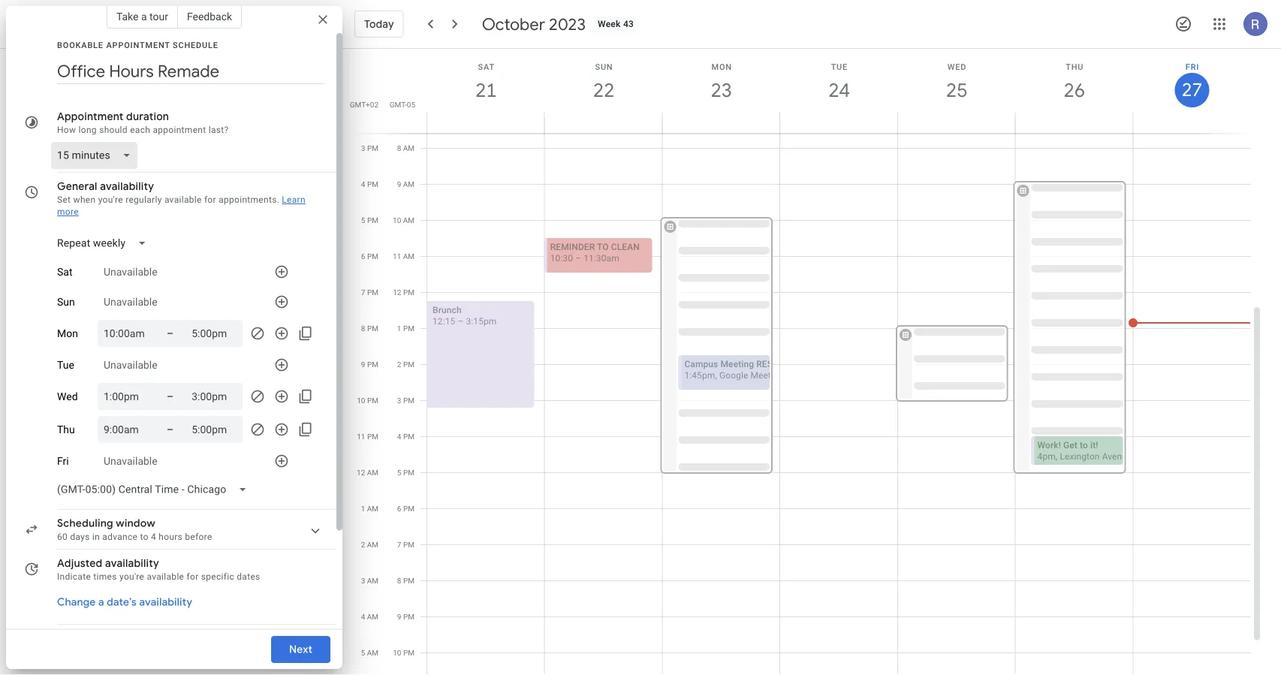 Task type: vqa. For each thing, say whether or not it's contained in the screenshot.
rightmost the American
no



Task type: describe. For each thing, give the bounding box(es) containing it.
appointment
[[57, 110, 124, 123]]

60
[[57, 532, 68, 542]]

change a date's availability button
[[51, 589, 198, 616]]

1 vertical spatial 8
[[361, 324, 365, 333]]

27
[[1181, 78, 1202, 102]]

a for take
[[141, 10, 147, 23]]

43
[[623, 19, 634, 29]]

4pm
[[1037, 451, 1056, 462]]

pm right the 5 am
[[403, 648, 415, 657]]

1 vertical spatial 9 pm
[[397, 612, 415, 621]]

Start time on Wednesdays text field
[[104, 387, 149, 405]]

– inside reminder to clean 10:30 – 11:30am
[[575, 253, 581, 264]]

times
[[93, 571, 117, 582]]

grid containing 21
[[348, 49, 1263, 675]]

advance
[[102, 532, 138, 542]]

pm left 12:15
[[403, 324, 415, 333]]

3:15pm
[[466, 316, 497, 327]]

thu for thu
[[57, 423, 75, 436]]

0 vertical spatial for
[[204, 194, 216, 205]]

today
[[364, 17, 394, 31]]

0 vertical spatial 8 pm
[[361, 324, 378, 333]]

tuesday, october 24 element
[[822, 73, 856, 107]]

long
[[79, 125, 97, 135]]

learn more link
[[57, 194, 306, 217]]

10 am
[[393, 216, 415, 225]]

sat for sat 21
[[478, 62, 495, 71]]

last?
[[209, 125, 229, 135]]

monday, october 23 element
[[704, 73, 739, 107]]

Add title text field
[[57, 60, 324, 83]]

to inside the work! get to it! 4pm , lexington avenue
[[1080, 440, 1088, 451]]

appointment
[[106, 40, 170, 50]]

dates
[[237, 571, 260, 582]]

indicate
[[57, 571, 91, 582]]

sun 22
[[592, 62, 614, 103]]

0 vertical spatial 10
[[393, 216, 401, 225]]

– inside brunch 12:15 – 3:15pm
[[458, 316, 464, 327]]

2023
[[549, 14, 586, 35]]

2 vertical spatial 3
[[361, 576, 365, 585]]

wed for wed
[[57, 390, 78, 403]]

1 horizontal spatial 7 pm
[[397, 540, 415, 549]]

fri 27
[[1181, 62, 1202, 102]]

schedule
[[173, 40, 218, 50]]

12:15
[[433, 316, 455, 327]]

2 pm
[[397, 360, 415, 369]]

12 for 12 am
[[357, 468, 365, 477]]

next
[[289, 643, 312, 656]]

1 vertical spatial 10
[[357, 396, 365, 405]]

0 vertical spatial you're
[[98, 194, 123, 205]]

am for 1 am
[[367, 504, 378, 513]]

reminder
[[550, 242, 595, 252]]

pm left 9 am
[[367, 180, 378, 189]]

4 right '11 pm'
[[397, 432, 401, 441]]

3 am
[[361, 576, 378, 585]]

adjusted
[[57, 556, 102, 570]]

1 vertical spatial 9
[[361, 360, 365, 369]]

4 left 9 am
[[361, 180, 365, 189]]

more
[[57, 207, 79, 217]]

lexington
[[1060, 451, 1100, 462]]

campus meeting rescheduled 1:45pm , google meet
[[684, 359, 818, 381]]

End time on Wednesdays text field
[[192, 387, 237, 405]]

meet
[[751, 370, 771, 381]]

pm right 12 am
[[403, 468, 415, 477]]

unavailable for sun
[[104, 296, 157, 308]]

general availability
[[57, 179, 154, 193]]

, inside campus meeting rescheduled 1:45pm , google meet
[[715, 370, 717, 381]]

take a tour button
[[107, 5, 178, 29]]

pm left "8 am"
[[367, 144, 378, 153]]

pm right '11 pm'
[[403, 432, 415, 441]]

tue for tue
[[57, 359, 74, 371]]

Start time on Thursdays text field
[[104, 421, 149, 439]]

1 horizontal spatial 8 pm
[[397, 576, 415, 585]]

am for 9 am
[[403, 180, 415, 189]]

set when you're regularly available for appointments.
[[57, 194, 279, 205]]

to
[[597, 242, 609, 252]]

in
[[92, 532, 100, 542]]

pm right 3 am
[[403, 576, 415, 585]]

1 horizontal spatial 5 pm
[[397, 468, 415, 477]]

11 am
[[393, 252, 415, 261]]

1:45pm
[[684, 370, 715, 381]]

1 horizontal spatial 6 pm
[[397, 504, 415, 513]]

gmt-
[[390, 100, 407, 109]]

saturday, october 21 element
[[469, 73, 503, 107]]

set
[[57, 194, 71, 205]]

google
[[719, 370, 748, 381]]

to inside scheduling window 60 days in advance to 4 hours before
[[140, 532, 148, 542]]

1 vertical spatial 3
[[397, 396, 401, 405]]

11 for 11 am
[[393, 252, 401, 261]]

4 up the 5 am
[[361, 612, 365, 621]]

wed for wed 25
[[948, 62, 967, 71]]

week
[[598, 19, 621, 29]]

8 am
[[397, 144, 415, 153]]

1 vertical spatial 7
[[397, 540, 401, 549]]

0 horizontal spatial 6
[[361, 252, 365, 261]]

week 43
[[598, 19, 634, 29]]

0 horizontal spatial 7
[[361, 288, 365, 297]]

0 vertical spatial available
[[164, 194, 202, 205]]

appointment duration how long should each appointment last?
[[57, 110, 229, 135]]

pm left 12 pm
[[367, 288, 378, 297]]

am for 3 am
[[367, 576, 378, 585]]

tue 24
[[827, 62, 849, 103]]

9 am
[[397, 180, 415, 189]]

pm up the 1 pm
[[403, 288, 415, 297]]

unavailable for tue
[[104, 359, 157, 371]]

1 vertical spatial 5
[[397, 468, 401, 477]]

2 vertical spatial 8
[[397, 576, 401, 585]]

mon 23
[[710, 62, 732, 103]]

next button
[[271, 632, 330, 668]]

4 inside scheduling window 60 days in advance to 4 hours before
[[151, 532, 156, 542]]

– for mon
[[167, 327, 174, 339]]

friday, october 27, today element
[[1175, 73, 1209, 107]]

0 vertical spatial 3
[[361, 144, 365, 153]]

26 column header
[[1015, 49, 1133, 133]]

– for thu
[[167, 423, 174, 436]]

End time on Mondays text field
[[192, 324, 237, 342]]

0 vertical spatial 6 pm
[[361, 252, 378, 261]]

0 horizontal spatial 5 pm
[[361, 216, 378, 225]]

thursday, october 26 element
[[1057, 73, 1092, 107]]

take
[[116, 10, 139, 23]]

avenue
[[1102, 451, 1132, 462]]

0 vertical spatial 3 pm
[[361, 144, 378, 153]]

sun for sun 22
[[595, 62, 613, 71]]

work!
[[1037, 440, 1061, 451]]

pm left 2 pm
[[367, 360, 378, 369]]

feedback button
[[178, 5, 242, 29]]

24
[[827, 78, 849, 103]]

pm left the 1 pm
[[367, 324, 378, 333]]

hours
[[159, 532, 183, 542]]

pm left 11 am
[[367, 252, 378, 261]]

rescheduled
[[756, 359, 818, 369]]

days
[[70, 532, 90, 542]]

each
[[130, 125, 150, 135]]

clean
[[611, 242, 640, 252]]

End time on Thursdays text field
[[192, 421, 237, 439]]

learn more
[[57, 194, 306, 217]]

it!
[[1090, 440, 1098, 451]]

0 vertical spatial 5
[[361, 216, 365, 225]]

25
[[945, 78, 967, 103]]



Task type: locate. For each thing, give the bounding box(es) containing it.
am for 10 am
[[403, 216, 415, 225]]

5 left 10 am
[[361, 216, 365, 225]]

1 for 1 am
[[361, 504, 365, 513]]

1 horizontal spatial 6
[[397, 504, 401, 513]]

0 vertical spatial 10 pm
[[357, 396, 378, 405]]

appointments.
[[219, 194, 279, 205]]

0 horizontal spatial 7 pm
[[361, 288, 378, 297]]

sun inside sun 22
[[595, 62, 613, 71]]

5 pm right 12 am
[[397, 468, 415, 477]]

0 horizontal spatial 4 pm
[[361, 180, 378, 189]]

sun
[[595, 62, 613, 71], [57, 296, 75, 308]]

1 vertical spatial mon
[[57, 327, 78, 340]]

9 left 2 pm
[[361, 360, 365, 369]]

0 vertical spatial wed
[[948, 62, 967, 71]]

when
[[73, 194, 96, 205]]

– for wed
[[167, 390, 174, 402]]

pm up 12 am
[[367, 432, 378, 441]]

tour
[[149, 10, 168, 23]]

wed 25
[[945, 62, 967, 103]]

8 pm left the 1 pm
[[361, 324, 378, 333]]

pm
[[367, 144, 378, 153], [367, 180, 378, 189], [367, 216, 378, 225], [367, 252, 378, 261], [367, 288, 378, 297], [403, 288, 415, 297], [367, 324, 378, 333], [403, 324, 415, 333], [367, 360, 378, 369], [403, 360, 415, 369], [367, 396, 378, 405], [403, 396, 415, 405], [367, 432, 378, 441], [403, 432, 415, 441], [403, 468, 415, 477], [403, 504, 415, 513], [403, 540, 415, 549], [403, 576, 415, 585], [403, 612, 415, 621], [403, 648, 415, 657]]

1 vertical spatial 10 pm
[[393, 648, 415, 657]]

sat down more
[[57, 266, 72, 278]]

brunch 12:15 – 3:15pm
[[433, 305, 497, 327]]

5 right 12 am
[[397, 468, 401, 477]]

0 vertical spatial availability
[[100, 179, 154, 193]]

am
[[403, 144, 415, 153], [403, 180, 415, 189], [403, 216, 415, 225], [403, 252, 415, 261], [367, 468, 378, 477], [367, 504, 378, 513], [367, 540, 378, 549], [367, 576, 378, 585], [367, 612, 378, 621], [367, 648, 378, 657]]

to left it! on the right of the page
[[1080, 440, 1088, 451]]

– right 12:15
[[458, 316, 464, 327]]

1 horizontal spatial 4 pm
[[397, 432, 415, 441]]

wed left the start time on wednesdays text field
[[57, 390, 78, 403]]

0 horizontal spatial sun
[[57, 296, 75, 308]]

2 for 2 pm
[[397, 360, 401, 369]]

7 pm right 2 am
[[397, 540, 415, 549]]

appointment
[[153, 125, 206, 135]]

0 vertical spatial ,
[[715, 370, 717, 381]]

9 up 10 am
[[397, 180, 401, 189]]

october 2023
[[482, 14, 586, 35]]

specific
[[201, 571, 234, 582]]

1 horizontal spatial 7
[[397, 540, 401, 549]]

11:30am
[[584, 253, 619, 264]]

sunday, october 22 element
[[587, 73, 621, 107]]

am up 2 am
[[367, 504, 378, 513]]

adjusted availability indicate times you're available for specific dates
[[57, 556, 260, 582]]

available
[[164, 194, 202, 205], [147, 571, 184, 582]]

0 horizontal spatial 12
[[357, 468, 365, 477]]

1 vertical spatial ,
[[1056, 451, 1058, 462]]

12 pm
[[393, 288, 415, 297]]

availability down advance
[[105, 556, 159, 570]]

– left end time on mondays text box
[[167, 327, 174, 339]]

brunch
[[433, 305, 462, 315]]

availability inside adjusted availability indicate times you're available for specific dates
[[105, 556, 159, 570]]

1 horizontal spatial 3 pm
[[397, 396, 415, 405]]

pm down 2 pm
[[403, 396, 415, 405]]

available down "hours"
[[147, 571, 184, 582]]

1 vertical spatial for
[[187, 571, 199, 582]]

fri
[[1186, 62, 1199, 71], [57, 455, 69, 467]]

fri up 27
[[1186, 62, 1199, 71]]

9 right 4 am
[[397, 612, 401, 621]]

0 vertical spatial sun
[[595, 62, 613, 71]]

before
[[185, 532, 212, 542]]

1 vertical spatial sun
[[57, 296, 75, 308]]

3 unavailable from the top
[[104, 359, 157, 371]]

11 up 12 am
[[357, 432, 365, 441]]

1 vertical spatial a
[[98, 595, 104, 609]]

10 up 11 am
[[393, 216, 401, 225]]

a inside take a tour button
[[141, 10, 147, 23]]

am down 4 am
[[367, 648, 378, 657]]

2 unavailable from the top
[[104, 296, 157, 308]]

Start time on Mondays text field
[[104, 324, 149, 342]]

2 down the 1 pm
[[397, 360, 401, 369]]

10 pm right the 5 am
[[393, 648, 415, 657]]

1 vertical spatial 2
[[361, 540, 365, 549]]

1 vertical spatial sat
[[57, 266, 72, 278]]

2 vertical spatial availability
[[139, 595, 192, 609]]

10 right the 5 am
[[393, 648, 401, 657]]

sat inside sat 21
[[478, 62, 495, 71]]

23
[[710, 78, 731, 103]]

a inside the "change a date's availability" button
[[98, 595, 104, 609]]

12
[[393, 288, 401, 297], [357, 468, 365, 477]]

0 vertical spatial 9
[[397, 180, 401, 189]]

3 down 2 pm
[[397, 396, 401, 405]]

mon for mon
[[57, 327, 78, 340]]

5 down 4 am
[[361, 648, 365, 657]]

3 up 4 am
[[361, 576, 365, 585]]

availability for general
[[100, 179, 154, 193]]

general
[[57, 179, 97, 193]]

1 horizontal spatial 10 pm
[[393, 648, 415, 657]]

12 down 11 am
[[393, 288, 401, 297]]

feedback
[[187, 10, 232, 23]]

1 vertical spatial 11
[[357, 432, 365, 441]]

0 horizontal spatial mon
[[57, 327, 78, 340]]

october
[[482, 14, 545, 35]]

1 vertical spatial fri
[[57, 455, 69, 467]]

duration
[[126, 110, 169, 123]]

0 horizontal spatial 8 pm
[[361, 324, 378, 333]]

pm down the 1 pm
[[403, 360, 415, 369]]

1 vertical spatial wed
[[57, 390, 78, 403]]

today button
[[354, 6, 404, 42]]

am for 5 am
[[367, 648, 378, 657]]

0 horizontal spatial 3 pm
[[361, 144, 378, 153]]

wed up wednesday, october 25 element
[[948, 62, 967, 71]]

1 vertical spatial availability
[[105, 556, 159, 570]]

am for 11 am
[[403, 252, 415, 261]]

5 pm left 10 am
[[361, 216, 378, 225]]

thu inside thu 26
[[1066, 62, 1084, 71]]

fri up the scheduling
[[57, 455, 69, 467]]

pm right 4 am
[[403, 612, 415, 621]]

get
[[1063, 440, 1078, 451]]

7 right 2 am
[[397, 540, 401, 549]]

thu for thu 26
[[1066, 62, 1084, 71]]

sun for sun
[[57, 296, 75, 308]]

availability up regularly
[[100, 179, 154, 193]]

1 horizontal spatial sat
[[478, 62, 495, 71]]

, left google
[[715, 370, 717, 381]]

2 am
[[361, 540, 378, 549]]

1 down 12 pm
[[397, 324, 401, 333]]

campus
[[684, 359, 718, 369]]

availability for adjusted
[[105, 556, 159, 570]]

1 horizontal spatial 12
[[393, 288, 401, 297]]

22 column header
[[544, 49, 663, 133]]

1 vertical spatial 6
[[397, 504, 401, 513]]

am up the 5 am
[[367, 612, 378, 621]]

6 pm
[[361, 252, 378, 261], [397, 504, 415, 513]]

wed
[[948, 62, 967, 71], [57, 390, 78, 403]]

0 vertical spatial 8
[[397, 144, 401, 153]]

1 am
[[361, 504, 378, 513]]

0 vertical spatial 7
[[361, 288, 365, 297]]

10 pm up '11 pm'
[[357, 396, 378, 405]]

a for change
[[98, 595, 104, 609]]

to
[[1080, 440, 1088, 451], [140, 532, 148, 542]]

11 down 10 am
[[393, 252, 401, 261]]

fri for fri
[[57, 455, 69, 467]]

bookable
[[57, 40, 104, 50]]

6 pm left 11 am
[[361, 252, 378, 261]]

window
[[116, 517, 155, 530]]

sat for sat
[[57, 266, 72, 278]]

7
[[361, 288, 365, 297], [397, 540, 401, 549]]

am up 9 am
[[403, 144, 415, 153]]

8 pm right 3 am
[[397, 576, 415, 585]]

tue
[[831, 62, 848, 71], [57, 359, 74, 371]]

wed inside wed 25
[[948, 62, 967, 71]]

am up the 1 am
[[367, 468, 378, 477]]

0 vertical spatial 9 pm
[[361, 360, 378, 369]]

1 vertical spatial tue
[[57, 359, 74, 371]]

1 vertical spatial 8 pm
[[397, 576, 415, 585]]

0 horizontal spatial 1
[[361, 504, 365, 513]]

0 vertical spatial fri
[[1186, 62, 1199, 71]]

0 vertical spatial 12
[[393, 288, 401, 297]]

work! get to it! 4pm , lexington avenue
[[1037, 440, 1132, 462]]

pm up '11 pm'
[[367, 396, 378, 405]]

you're down 'general availability'
[[98, 194, 123, 205]]

3 pm down 2 pm
[[397, 396, 415, 405]]

change
[[57, 595, 96, 609]]

1 pm
[[397, 324, 415, 333]]

22
[[592, 78, 614, 103]]

thu
[[1066, 62, 1084, 71], [57, 423, 75, 436]]

5 pm
[[361, 216, 378, 225], [397, 468, 415, 477]]

for
[[204, 194, 216, 205], [187, 571, 199, 582]]

unavailable for fri
[[104, 455, 157, 467]]

27 column header
[[1133, 49, 1251, 133]]

1 vertical spatial 3 pm
[[397, 396, 415, 405]]

,
[[715, 370, 717, 381], [1056, 451, 1058, 462]]

0 horizontal spatial 10 pm
[[357, 396, 378, 405]]

available inside adjusted availability indicate times you're available for specific dates
[[147, 571, 184, 582]]

availability down adjusted availability indicate times you're available for specific dates on the left of page
[[139, 595, 192, 609]]

10 pm
[[357, 396, 378, 405], [393, 648, 415, 657]]

1 vertical spatial 4 pm
[[397, 432, 415, 441]]

6 pm right the 1 am
[[397, 504, 415, 513]]

4 pm left 9 am
[[361, 180, 378, 189]]

1 vertical spatial 1
[[361, 504, 365, 513]]

8 right 3 am
[[397, 576, 401, 585]]

2 vertical spatial 9
[[397, 612, 401, 621]]

4 left "hours"
[[151, 532, 156, 542]]

mon
[[711, 62, 732, 71], [57, 327, 78, 340]]

a
[[141, 10, 147, 23], [98, 595, 104, 609]]

for inside adjusted availability indicate times you're available for specific dates
[[187, 571, 199, 582]]

date's
[[107, 595, 137, 609]]

am for 12 am
[[367, 468, 378, 477]]

1 horizontal spatial 1
[[397, 324, 401, 333]]

mon inside the "mon 23"
[[711, 62, 732, 71]]

bookable appointment schedule
[[57, 40, 218, 50]]

0 horizontal spatial 9 pm
[[361, 360, 378, 369]]

– left end time on thursdays text box
[[167, 423, 174, 436]]

thu 26
[[1063, 62, 1084, 103]]

12 am
[[357, 468, 378, 477]]

2 up 3 am
[[361, 540, 365, 549]]

0 horizontal spatial sat
[[57, 266, 72, 278]]

meeting
[[720, 359, 754, 369]]

23 column header
[[662, 49, 780, 133]]

0 vertical spatial 4 pm
[[361, 180, 378, 189]]

– right the start time on wednesdays text field
[[167, 390, 174, 402]]

3 pm left "8 am"
[[361, 144, 378, 153]]

wednesday, october 25 element
[[940, 73, 974, 107]]

available right regularly
[[164, 194, 202, 205]]

2 vertical spatial 10
[[393, 648, 401, 657]]

7 pm left 12 pm
[[361, 288, 378, 297]]

unavailable
[[104, 266, 157, 278], [104, 296, 157, 308], [104, 359, 157, 371], [104, 455, 157, 467]]

3 left "8 am"
[[361, 144, 365, 153]]

am for 4 am
[[367, 612, 378, 621]]

am for 8 am
[[403, 144, 415, 153]]

thu left start time on thursdays text box
[[57, 423, 75, 436]]

1 unavailable from the top
[[104, 266, 157, 278]]

for left appointments. in the left top of the page
[[204, 194, 216, 205]]

1 horizontal spatial fri
[[1186, 62, 1199, 71]]

0 horizontal spatial 6 pm
[[361, 252, 378, 261]]

1 vertical spatial 5 pm
[[397, 468, 415, 477]]

am up 4 am
[[367, 576, 378, 585]]

9 pm left 2 pm
[[361, 360, 378, 369]]

24 column header
[[780, 49, 898, 133]]

26
[[1063, 78, 1084, 103]]

sat 21
[[474, 62, 496, 103]]

0 vertical spatial tue
[[831, 62, 848, 71]]

, inside the work! get to it! 4pm , lexington avenue
[[1056, 451, 1058, 462]]

0 vertical spatial mon
[[711, 62, 732, 71]]

1 for 1 pm
[[397, 324, 401, 333]]

you're inside adjusted availability indicate times you're available for specific dates
[[119, 571, 144, 582]]

0 vertical spatial thu
[[1066, 62, 1084, 71]]

you're up change a date's availability on the bottom of the page
[[119, 571, 144, 582]]

4 pm
[[361, 180, 378, 189], [397, 432, 415, 441]]

0 vertical spatial 11
[[393, 252, 401, 261]]

am down "8 am"
[[403, 180, 415, 189]]

1 horizontal spatial mon
[[711, 62, 732, 71]]

am for 2 am
[[367, 540, 378, 549]]

6 right the 1 am
[[397, 504, 401, 513]]

10 up '11 pm'
[[357, 396, 365, 405]]

to down window
[[140, 532, 148, 542]]

11 for 11 pm
[[357, 432, 365, 441]]

2 for 2 am
[[361, 540, 365, 549]]

pm right 2 am
[[403, 540, 415, 549]]

12 for 12 pm
[[393, 288, 401, 297]]

05
[[407, 100, 415, 109]]

1 vertical spatial to
[[140, 532, 148, 542]]

– down reminder
[[575, 253, 581, 264]]

4
[[361, 180, 365, 189], [397, 432, 401, 441], [151, 532, 156, 542], [361, 612, 365, 621]]

6 left 11 am
[[361, 252, 365, 261]]

1 vertical spatial 7 pm
[[397, 540, 415, 549]]

8 up 9 am
[[397, 144, 401, 153]]

1 horizontal spatial 9 pm
[[397, 612, 415, 621]]

21 column header
[[427, 49, 545, 133]]

1 horizontal spatial tue
[[831, 62, 848, 71]]

0 horizontal spatial wed
[[57, 390, 78, 403]]

0 horizontal spatial a
[[98, 595, 104, 609]]

0 vertical spatial sat
[[478, 62, 495, 71]]

0 horizontal spatial ,
[[715, 370, 717, 381]]

am up 3 am
[[367, 540, 378, 549]]

1 horizontal spatial ,
[[1056, 451, 1058, 462]]

3
[[361, 144, 365, 153], [397, 396, 401, 405], [361, 576, 365, 585]]

tue for tue 24
[[831, 62, 848, 71]]

5 am
[[361, 648, 378, 657]]

tue inside tue 24
[[831, 62, 848, 71]]

0 vertical spatial 6
[[361, 252, 365, 261]]

1 horizontal spatial a
[[141, 10, 147, 23]]

sat up saturday, october 21 element
[[478, 62, 495, 71]]

1 horizontal spatial thu
[[1066, 62, 1084, 71]]

1 horizontal spatial 2
[[397, 360, 401, 369]]

4 am
[[361, 612, 378, 621]]

11 pm
[[357, 432, 378, 441]]

fri inside fri 27
[[1186, 62, 1199, 71]]

am down 9 am
[[403, 216, 415, 225]]

2 vertical spatial 5
[[361, 648, 365, 657]]

fri for fri 27
[[1186, 62, 1199, 71]]

scheduling
[[57, 517, 113, 530]]

0 horizontal spatial fri
[[57, 455, 69, 467]]

a left tour
[[141, 10, 147, 23]]

mon for mon 23
[[711, 62, 732, 71]]

0 horizontal spatial 2
[[361, 540, 365, 549]]

am up 12 pm
[[403, 252, 415, 261]]

0 horizontal spatial thu
[[57, 423, 75, 436]]

None field
[[51, 142, 143, 169], [51, 230, 159, 257], [51, 476, 259, 503], [51, 142, 143, 169], [51, 230, 159, 257], [51, 476, 259, 503]]

7 left 12 pm
[[361, 288, 365, 297]]

0 vertical spatial 7 pm
[[361, 288, 378, 297]]

12 down '11 pm'
[[357, 468, 365, 477]]

scheduling window 60 days in advance to 4 hours before
[[57, 517, 212, 542]]

grid
[[348, 49, 1263, 675]]

10
[[393, 216, 401, 225], [357, 396, 365, 405], [393, 648, 401, 657]]

0 vertical spatial 2
[[397, 360, 401, 369]]

0 horizontal spatial tue
[[57, 359, 74, 371]]

gmt-05
[[390, 100, 415, 109]]

8 left the 1 pm
[[361, 324, 365, 333]]

2
[[397, 360, 401, 369], [361, 540, 365, 549]]

for left the specific
[[187, 571, 199, 582]]

1 horizontal spatial to
[[1080, 440, 1088, 451]]

4 unavailable from the top
[[104, 455, 157, 467]]

pm left 10 am
[[367, 216, 378, 225]]

11
[[393, 252, 401, 261], [357, 432, 365, 441]]

availability inside button
[[139, 595, 192, 609]]

take a tour
[[116, 10, 168, 23]]

3 pm
[[361, 144, 378, 153], [397, 396, 415, 405]]

25 column header
[[897, 49, 1016, 133]]

pm right the 1 am
[[403, 504, 415, 513]]

0 horizontal spatial 11
[[357, 432, 365, 441]]

8
[[397, 144, 401, 153], [361, 324, 365, 333], [397, 576, 401, 585]]

should
[[99, 125, 128, 135]]

5
[[361, 216, 365, 225], [397, 468, 401, 477], [361, 648, 365, 657]]

–
[[575, 253, 581, 264], [458, 316, 464, 327], [167, 327, 174, 339], [167, 390, 174, 402], [167, 423, 174, 436]]

unavailable for sat
[[104, 266, 157, 278]]

a left date's
[[98, 595, 104, 609]]

10:30
[[550, 253, 573, 264]]

mon left start time on mondays text box
[[57, 327, 78, 340]]



